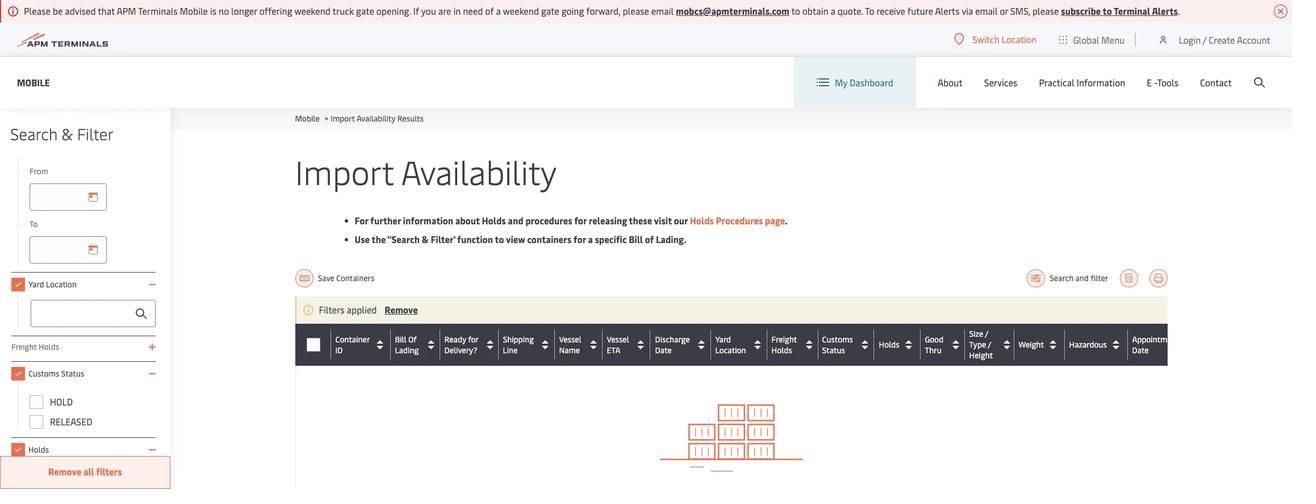 Task type: locate. For each thing, give the bounding box(es) containing it.
switch location button
[[955, 33, 1037, 45]]

0 horizontal spatial email
[[652, 5, 674, 17]]

1 horizontal spatial search
[[1050, 273, 1074, 284]]

2 please from the left
[[1033, 5, 1059, 17]]

container
[[335, 334, 369, 345], [336, 334, 370, 345]]

1 horizontal spatial remove
[[385, 303, 418, 316]]

please right "sms,"
[[1033, 5, 1059, 17]]

. right procedures
[[785, 214, 788, 227]]

availability left results
[[357, 113, 396, 124]]

discharge
[[655, 334, 690, 345], [655, 334, 690, 345]]

1 vertical spatial import
[[295, 149, 394, 194]]

2 weekend from the left
[[503, 5, 539, 17]]

1 vertical spatial of
[[645, 233, 654, 245]]

0 horizontal spatial gate
[[356, 5, 374, 17]]

yard location
[[28, 279, 77, 290], [715, 334, 746, 355], [716, 334, 746, 356]]

please be advised that apm terminals mobile is no longer offering weekend truck gate opening. if you are in need of a weekend gate going forward, please email mobcs@apmterminals.com to obtain a quote. to receive future alerts via email or sms, please subscribe to terminal alerts .
[[24, 5, 1180, 17]]

1 horizontal spatial mobile
[[180, 5, 208, 17]]

remove right "applied"
[[385, 303, 418, 316]]

0 vertical spatial of
[[485, 5, 494, 17]]

1 horizontal spatial weekend
[[503, 5, 539, 17]]

id
[[335, 345, 343, 355], [336, 345, 343, 356]]

via
[[962, 5, 973, 17]]

0 horizontal spatial a
[[496, 5, 501, 17]]

a right obtain
[[831, 5, 836, 17]]

create
[[1209, 33, 1236, 46]]

0 horizontal spatial please
[[623, 5, 649, 17]]

&
[[62, 123, 73, 144], [422, 233, 429, 245]]

a
[[496, 5, 501, 17], [831, 5, 836, 17], [588, 233, 593, 245]]

switch
[[973, 33, 1000, 45]]

1 email from the left
[[652, 5, 674, 17]]

of
[[485, 5, 494, 17], [645, 233, 654, 245]]

import up "for" on the top of page
[[295, 149, 394, 194]]

ready for delivery?
[[444, 334, 478, 355], [445, 334, 479, 356]]

mobile
[[180, 5, 208, 17], [17, 76, 50, 88], [295, 113, 320, 124]]

weekend left truck
[[295, 5, 331, 17]]

appointment date button
[[1133, 334, 1196, 355], [1133, 334, 1196, 356]]

0 horizontal spatial alerts
[[935, 5, 960, 17]]

import right the ">"
[[331, 113, 355, 124]]

0 horizontal spatial mobile link
[[17, 75, 50, 89]]

gate right truck
[[356, 5, 374, 17]]

1 horizontal spatial alerts
[[1152, 5, 1178, 17]]

To text field
[[30, 236, 107, 264]]

filters applied remove
[[319, 303, 418, 316]]

0 horizontal spatial &
[[62, 123, 73, 144]]

availability up about
[[401, 149, 557, 194]]

1 horizontal spatial a
[[588, 233, 593, 245]]

& left the filter
[[62, 123, 73, 144]]

of
[[408, 334, 417, 345], [408, 334, 417, 345]]

alerts right terminal
[[1152, 5, 1178, 17]]

1 weekend from the left
[[295, 5, 331, 17]]

1 horizontal spatial gate
[[541, 5, 560, 17]]

shipping line button
[[503, 334, 552, 355], [503, 334, 552, 356]]

hold
[[50, 395, 73, 408]]

to
[[792, 5, 800, 17], [1103, 5, 1112, 17], [495, 233, 504, 245]]

alerts
[[935, 5, 960, 17], [1152, 5, 1178, 17]]

vessel eta button
[[607, 334, 648, 355], [607, 334, 647, 356]]

2 email from the left
[[976, 5, 998, 17]]

terminals
[[138, 5, 178, 17]]

of down these
[[645, 233, 654, 245]]

shipping
[[503, 334, 534, 345], [503, 334, 534, 345]]

0 horizontal spatial of
[[485, 5, 494, 17]]

0 vertical spatial and
[[508, 214, 524, 227]]

search up from
[[10, 123, 58, 144]]

if
[[413, 5, 419, 17]]

import
[[331, 113, 355, 124], [295, 149, 394, 194]]

0 vertical spatial availability
[[357, 113, 396, 124]]

search inside 'search and filter' button
[[1050, 273, 1074, 284]]

0 horizontal spatial remove
[[48, 465, 81, 478]]

save
[[318, 273, 334, 284]]

alerts left via
[[935, 5, 960, 17]]

bill of lading
[[395, 334, 419, 355], [395, 334, 419, 356]]

/
[[1203, 33, 1207, 46], [985, 328, 988, 339], [985, 329, 989, 339], [988, 339, 991, 350], [988, 339, 991, 350]]

remove left the all
[[48, 465, 81, 478]]

1 vertical spatial and
[[1076, 273, 1089, 284]]

0 vertical spatial &
[[62, 123, 73, 144]]

HOLD checkbox
[[30, 395, 43, 409]]

. up login
[[1178, 5, 1180, 17]]

2 vertical spatial mobile
[[295, 113, 320, 124]]

customs
[[823, 334, 854, 345], [822, 334, 853, 345], [28, 368, 59, 379]]

mobile for mobile > import availability results
[[295, 113, 320, 124]]

vessel name button
[[559, 334, 600, 355], [559, 334, 600, 356]]

1 horizontal spatial email
[[976, 5, 998, 17]]

going
[[562, 5, 584, 17]]

to left terminal
[[1103, 5, 1112, 17]]

apm_icons_v3_container storage image
[[636, 389, 827, 488]]

page
[[765, 214, 785, 227]]

a left specific
[[588, 233, 593, 245]]

my
[[835, 76, 848, 89]]

1 vertical spatial mobile link
[[295, 113, 320, 124]]

gate left going
[[541, 5, 560, 17]]

weekend right need
[[503, 5, 539, 17]]

1 vertical spatial search
[[1050, 273, 1074, 284]]

and inside button
[[1076, 273, 1089, 284]]

0 vertical spatial import
[[331, 113, 355, 124]]

1 horizontal spatial to
[[792, 5, 800, 17]]

0 horizontal spatial mobile
[[17, 76, 50, 88]]

and left filter
[[1076, 273, 1089, 284]]

None checkbox
[[306, 338, 320, 351], [11, 367, 25, 381], [11, 443, 25, 457], [306, 338, 320, 351], [11, 367, 25, 381], [11, 443, 25, 457]]

weight button
[[1019, 336, 1062, 354], [1019, 336, 1062, 354]]

type
[[969, 339, 986, 350], [970, 339, 986, 350]]

of right need
[[485, 5, 494, 17]]

hazardous button
[[1070, 336, 1125, 354], [1070, 336, 1125, 354]]

1 horizontal spatial .
[[1178, 5, 1180, 17]]

to left view
[[495, 233, 504, 245]]

2 horizontal spatial mobile
[[295, 113, 320, 124]]

applied
[[347, 303, 377, 316]]

practical
[[1039, 76, 1075, 89]]

0 horizontal spatial and
[[508, 214, 524, 227]]

global
[[1073, 33, 1100, 46]]

containers
[[336, 273, 375, 284]]

ready
[[444, 334, 466, 345], [445, 334, 466, 345]]

size / type / height button
[[969, 328, 1011, 361], [970, 329, 1012, 361]]

search and filter
[[1050, 273, 1109, 284]]

good thru button
[[925, 334, 962, 355], [925, 334, 962, 356]]

size / type / height
[[969, 328, 993, 361], [970, 329, 993, 361]]

search left filter
[[1050, 273, 1074, 284]]

0 horizontal spatial availability
[[357, 113, 396, 124]]

availability
[[357, 113, 396, 124], [401, 149, 557, 194]]

None text field
[[31, 300, 156, 327]]

thru
[[925, 345, 942, 355], [925, 345, 942, 356]]

0 vertical spatial .
[[1178, 5, 1180, 17]]

1 horizontal spatial &
[[422, 233, 429, 245]]

contact button
[[1201, 57, 1232, 108]]

appointment date
[[1133, 334, 1180, 355], [1133, 334, 1180, 356]]

1 vertical spatial &
[[422, 233, 429, 245]]

1 horizontal spatial please
[[1033, 5, 1059, 17]]

vessel
[[559, 334, 582, 345], [607, 334, 630, 345], [559, 334, 582, 345], [607, 334, 629, 345]]

truck
[[333, 5, 354, 17]]

and
[[508, 214, 524, 227], [1076, 273, 1089, 284]]

name
[[559, 345, 580, 355], [559, 345, 580, 356]]

mobile for mobile
[[17, 76, 50, 88]]

1 vertical spatial mobile
[[17, 76, 50, 88]]

line
[[503, 345, 518, 355], [503, 345, 518, 356]]

results
[[398, 113, 424, 124]]

customs status button
[[823, 334, 872, 355], [822, 334, 871, 356]]

0 vertical spatial search
[[10, 123, 58, 144]]

& left the filter'
[[422, 233, 429, 245]]

1 vertical spatial .
[[785, 214, 788, 227]]

and up view
[[508, 214, 524, 227]]

about
[[455, 214, 480, 227]]

to left obtain
[[792, 5, 800, 17]]

0 vertical spatial mobile link
[[17, 75, 50, 89]]

0 horizontal spatial search
[[10, 123, 58, 144]]

remove inside button
[[48, 465, 81, 478]]

remove
[[385, 303, 418, 316], [48, 465, 81, 478]]

RELEASED checkbox
[[30, 415, 43, 429]]

good thru
[[925, 334, 944, 355], [925, 334, 944, 356]]

please right forward,
[[623, 5, 649, 17]]

From text field
[[30, 184, 107, 211]]

1 horizontal spatial and
[[1076, 273, 1089, 284]]

2 gate from the left
[[541, 5, 560, 17]]

1 horizontal spatial of
[[645, 233, 654, 245]]

a right need
[[496, 5, 501, 17]]

for
[[355, 214, 368, 227]]

None checkbox
[[11, 278, 25, 291], [307, 338, 320, 352], [11, 278, 25, 291], [307, 338, 320, 352]]

remove all filters button
[[0, 456, 170, 489]]

0 horizontal spatial weekend
[[295, 5, 331, 17]]

1 vertical spatial availability
[[401, 149, 557, 194]]

global menu button
[[1048, 22, 1137, 57]]

1 vertical spatial remove
[[48, 465, 81, 478]]

longer
[[231, 5, 257, 17]]

remove all filters
[[48, 465, 122, 478]]



Task type: vqa. For each thing, say whether or not it's contained in the screenshot.
Filters applied Remove
yes



Task type: describe. For each thing, give the bounding box(es) containing it.
e
[[1147, 76, 1152, 89]]

obtain
[[803, 5, 829, 17]]

these
[[629, 214, 652, 227]]

released
[[50, 415, 92, 428]]

no
[[219, 5, 229, 17]]

further
[[370, 214, 401, 227]]

import availability
[[295, 149, 557, 194]]

use
[[355, 233, 370, 245]]

1 alerts from the left
[[935, 5, 960, 17]]

information
[[1077, 76, 1126, 89]]

function
[[457, 233, 493, 245]]

holds procedures page link
[[690, 214, 785, 227]]

about
[[938, 76, 963, 89]]

information
[[403, 214, 453, 227]]

about button
[[938, 57, 963, 108]]

search for search and filter
[[1050, 273, 1074, 284]]

sms,
[[1011, 5, 1031, 17]]

global menu
[[1073, 33, 1125, 46]]

from
[[30, 166, 48, 177]]

0 horizontal spatial to
[[495, 233, 504, 245]]

2 alerts from the left
[[1152, 5, 1178, 17]]

login / create account
[[1179, 33, 1271, 46]]

advised
[[65, 5, 96, 17]]

are
[[438, 5, 451, 17]]

1 please from the left
[[623, 5, 649, 17]]

be
[[53, 5, 63, 17]]

to
[[30, 219, 38, 230]]

for further information about holds and procedures for releasing these visit our holds procedures page .
[[355, 214, 788, 227]]

services button
[[985, 57, 1018, 108]]

my dashboard button
[[817, 57, 894, 108]]

0 vertical spatial mobile
[[180, 5, 208, 17]]

subscribe to terminal alerts link
[[1061, 5, 1178, 17]]

search for search & filter
[[10, 123, 58, 144]]

''search
[[387, 233, 420, 245]]

switch location
[[973, 33, 1037, 45]]

search and filter button
[[1027, 269, 1109, 287]]

mobcs@apmterminals.com
[[676, 5, 790, 17]]

e -tools button
[[1147, 57, 1179, 108]]

login
[[1179, 33, 1201, 46]]

in
[[454, 5, 461, 17]]

contact
[[1201, 76, 1232, 89]]

services
[[985, 76, 1018, 89]]

/ inside login / create account 'link'
[[1203, 33, 1207, 46]]

procedures
[[526, 214, 572, 227]]

practical information
[[1039, 76, 1126, 89]]

filter
[[77, 123, 114, 144]]

mobcs@apmterminals.com link
[[676, 5, 790, 17]]

all
[[84, 465, 94, 478]]

login / create account link
[[1158, 23, 1271, 56]]

is
[[210, 5, 217, 17]]

you
[[421, 5, 436, 17]]

visit
[[654, 214, 672, 227]]

account
[[1237, 33, 1271, 46]]

containers
[[527, 233, 572, 245]]

procedures
[[716, 214, 763, 227]]

please
[[24, 5, 50, 17]]

apm
[[117, 5, 136, 17]]

need
[[463, 5, 483, 17]]

my dashboard
[[835, 76, 894, 89]]

close alert image
[[1274, 5, 1288, 18]]

subscribe
[[1061, 5, 1101, 17]]

future
[[908, 5, 934, 17]]

filter'
[[431, 233, 455, 245]]

view
[[506, 233, 525, 245]]

0 vertical spatial remove
[[385, 303, 418, 316]]

specific
[[595, 233, 627, 245]]

filters
[[96, 465, 122, 478]]

use the ''search & filter' function to view containers for a specific bill of lading.
[[355, 233, 687, 245]]

2 horizontal spatial to
[[1103, 5, 1112, 17]]

forward,
[[587, 5, 621, 17]]

search & filter
[[10, 123, 114, 144]]

1 horizontal spatial availability
[[401, 149, 557, 194]]

terminal
[[1114, 5, 1151, 17]]

offering
[[259, 5, 292, 17]]

releasing
[[589, 214, 627, 227]]

save containers button
[[295, 269, 382, 287]]

2 horizontal spatial a
[[831, 5, 836, 17]]

1 horizontal spatial mobile link
[[295, 113, 320, 124]]

1 gate from the left
[[356, 5, 374, 17]]

0 horizontal spatial .
[[785, 214, 788, 227]]

tools
[[1158, 76, 1179, 89]]

quote. to
[[838, 5, 875, 17]]

filters
[[319, 303, 345, 316]]

filter
[[1091, 273, 1109, 284]]

-
[[1155, 76, 1158, 89]]

opening.
[[377, 5, 411, 17]]

e -tools
[[1147, 76, 1179, 89]]

>
[[325, 113, 329, 124]]

that
[[98, 5, 115, 17]]

mobile > import availability results
[[295, 113, 424, 124]]

remove button
[[385, 303, 418, 316]]

the
[[372, 233, 386, 245]]

menu
[[1102, 33, 1125, 46]]

dashboard
[[850, 76, 894, 89]]

practical information button
[[1039, 57, 1126, 108]]

lading.
[[656, 233, 687, 245]]

or
[[1000, 5, 1009, 17]]



